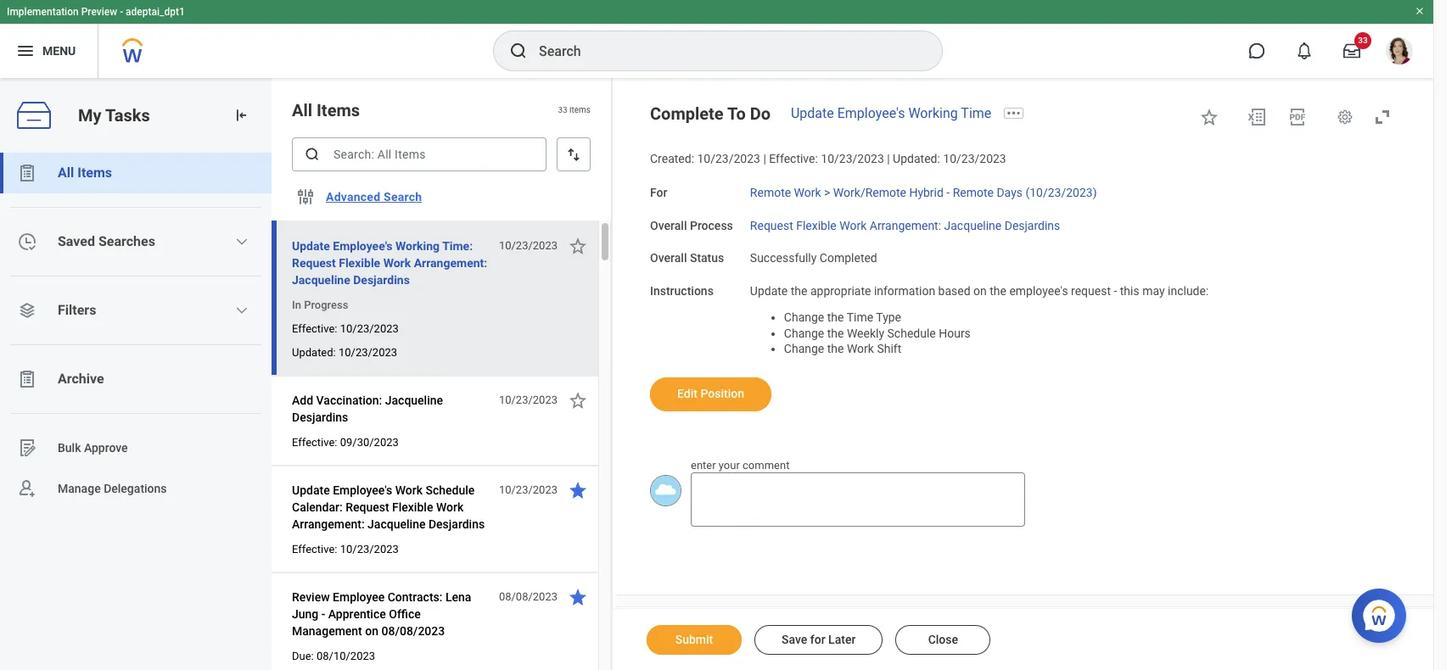 Task type: describe. For each thing, give the bounding box(es) containing it.
manage
[[58, 482, 101, 496]]

item list element
[[272, 78, 613, 671]]

0 horizontal spatial search image
[[304, 146, 321, 163]]

save
[[782, 633, 808, 647]]

jacqueline inside update employee's work schedule calendar: request flexible work arrangement: jacqueline desjardins
[[368, 518, 426, 532]]

desjardins down days
[[1005, 219, 1061, 232]]

add
[[292, 394, 313, 408]]

include:
[[1168, 284, 1209, 298]]

1 horizontal spatial 08/08/2023
[[499, 591, 558, 604]]

33 for 33
[[1359, 36, 1369, 45]]

add vaccination: jacqueline desjardins button
[[292, 391, 490, 428]]

09/30/2023
[[340, 436, 399, 449]]

your
[[719, 459, 740, 472]]

remote work > work/remote hybrid - remote days (10/23/2023) link
[[751, 182, 1098, 199]]

work/remote
[[834, 186, 907, 199]]

complete
[[650, 104, 724, 124]]

update employee's working time
[[791, 105, 992, 121]]

employee
[[333, 591, 385, 605]]

save for later
[[782, 633, 856, 647]]

employee's for update employee's work schedule calendar: request flexible work arrangement: jacqueline desjardins
[[333, 484, 392, 498]]

time inside change the time type change the weekly schedule hours change the work shift
[[847, 311, 874, 324]]

edit position
[[678, 387, 745, 401]]

review employee contracts: lena jung - apprentice office management on 08/08/2023
[[292, 591, 472, 639]]

chevron down image for saved searches
[[235, 235, 249, 249]]

based
[[939, 284, 971, 298]]

employee's for update employee's working time
[[838, 105, 906, 121]]

arrangement: inside update employee's work schedule calendar: request flexible work arrangement: jacqueline desjardins
[[292, 518, 365, 532]]

in progress
[[292, 299, 348, 312]]

update employee's working time: request flexible work arrangement: jacqueline desjardins
[[292, 239, 488, 287]]

edit position button
[[650, 378, 772, 412]]

saved
[[58, 234, 95, 250]]

tasks
[[105, 105, 150, 125]]

shift
[[877, 342, 902, 356]]

information
[[875, 284, 936, 298]]

updated: 10/23/2023
[[292, 346, 397, 359]]

for
[[811, 633, 826, 647]]

created: 10/23/2023 | effective: 10/23/2023 | updated: 10/23/2023
[[650, 152, 1007, 166]]

work inside update employee's working time: request flexible work arrangement: jacqueline desjardins
[[384, 256, 411, 270]]

all items inside item list element
[[292, 100, 360, 121]]

updated: inside item list element
[[292, 346, 336, 359]]

created:
[[650, 152, 695, 166]]

perspective image
[[17, 301, 37, 321]]

save for later button
[[755, 626, 883, 656]]

justify image
[[15, 41, 36, 61]]

- right hybrid
[[947, 186, 950, 199]]

instructions
[[650, 284, 714, 298]]

update the appropriate information based on the employee's request - this may include:
[[751, 284, 1209, 298]]

review
[[292, 591, 330, 605]]

working for time
[[909, 105, 958, 121]]

menu
[[42, 44, 76, 57]]

lena
[[446, 591, 472, 605]]

update employee's working time: request flexible work arrangement: jacqueline desjardins button
[[292, 236, 490, 290]]

08/08/2023 inside review employee contracts: lena jung - apprentice office management on 08/08/2023
[[382, 625, 445, 639]]

overall process
[[650, 219, 734, 232]]

archive
[[58, 371, 104, 387]]

transformation import image
[[233, 107, 250, 124]]

flexible inside update employee's working time: request flexible work arrangement: jacqueline desjardins
[[339, 256, 381, 270]]

type
[[877, 311, 902, 324]]

bulk
[[58, 441, 81, 455]]

flexible inside update employee's work schedule calendar: request flexible work arrangement: jacqueline desjardins
[[392, 501, 433, 515]]

the left shift
[[828, 342, 844, 356]]

1 | from the left
[[764, 152, 767, 166]]

submit
[[676, 633, 714, 647]]

1 horizontal spatial search image
[[509, 41, 529, 61]]

approve
[[84, 441, 128, 455]]

advanced search
[[326, 190, 422, 204]]

weekly
[[847, 326, 885, 340]]

bulk approve link
[[0, 428, 272, 469]]

jung
[[292, 608, 319, 622]]

close
[[929, 633, 959, 647]]

2 | from the left
[[888, 152, 890, 166]]

Search: All Items text field
[[292, 138, 547, 172]]

0 vertical spatial updated:
[[893, 152, 941, 166]]

- inside menu banner
[[120, 6, 123, 18]]

all items inside button
[[58, 165, 112, 181]]

work inside change the time type change the weekly schedule hours change the work shift
[[847, 342, 875, 356]]

process
[[690, 219, 734, 232]]

jacqueline inside update employee's working time: request flexible work arrangement: jacqueline desjardins
[[292, 273, 351, 287]]

update for update employee's working time
[[791, 105, 835, 121]]

menu button
[[0, 24, 98, 78]]

desjardins inside update employee's working time: request flexible work arrangement: jacqueline desjardins
[[353, 273, 410, 287]]

management
[[292, 625, 362, 639]]

vaccination:
[[316, 394, 382, 408]]

clock check image
[[17, 232, 37, 252]]

clipboard image
[[17, 369, 37, 390]]

close environment banner image
[[1416, 6, 1426, 16]]

manage delegations
[[58, 482, 167, 496]]

action bar region
[[613, 609, 1434, 671]]

may
[[1143, 284, 1166, 298]]

update employee's working time link
[[791, 105, 992, 121]]

update for update the appropriate information based on the employee's request - this may include:
[[751, 284, 788, 298]]

enter your comment text field
[[691, 473, 1025, 528]]

apprentice
[[328, 608, 386, 622]]

effective: down do
[[770, 152, 818, 166]]

due: 08/10/2023
[[292, 650, 375, 663]]

comment
[[743, 459, 790, 472]]

adeptai_dpt1
[[126, 6, 185, 18]]

calendar:
[[292, 501, 343, 515]]

my
[[78, 105, 102, 125]]

the left 'weekly'
[[828, 326, 844, 340]]

filters button
[[0, 290, 272, 331]]



Task type: vqa. For each thing, say whether or not it's contained in the screenshot.


Task type: locate. For each thing, give the bounding box(es) containing it.
desjardins up updated: 10/23/2023
[[353, 273, 410, 287]]

submit button
[[647, 626, 742, 656]]

searches
[[98, 234, 155, 250]]

- left this
[[1114, 284, 1118, 298]]

filters
[[58, 302, 96, 318]]

flexible inside request flexible work arrangement: jacqueline desjardins link
[[797, 219, 837, 232]]

0 vertical spatial change
[[784, 311, 825, 324]]

appropriate
[[811, 284, 872, 298]]

(10/23/2023)
[[1026, 186, 1098, 199]]

chevron down image for filters
[[235, 304, 249, 318]]

33 button
[[1334, 32, 1372, 70]]

33 left items at the top left of the page
[[558, 106, 568, 115]]

employee's down advanced
[[333, 239, 393, 253]]

chevron down image
[[235, 235, 249, 249], [235, 304, 249, 318]]

jacqueline down days
[[945, 219, 1002, 232]]

status
[[690, 252, 725, 265]]

1 vertical spatial overall
[[650, 252, 687, 265]]

my tasks element
[[0, 78, 272, 671]]

1 vertical spatial flexible
[[339, 256, 381, 270]]

menu banner
[[0, 0, 1434, 78]]

time:
[[443, 239, 473, 253]]

33 inside button
[[1359, 36, 1369, 45]]

1 overall from the top
[[650, 219, 687, 232]]

on inside review employee contracts: lena jung - apprentice office management on 08/08/2023
[[365, 625, 379, 639]]

overall up instructions
[[650, 252, 687, 265]]

1 vertical spatial chevron down image
[[235, 304, 249, 318]]

rename image
[[17, 438, 37, 459]]

all inside button
[[58, 165, 74, 181]]

1 horizontal spatial time
[[962, 105, 992, 121]]

2 horizontal spatial flexible
[[797, 219, 837, 232]]

list containing all items
[[0, 153, 272, 509]]

overall status element
[[751, 241, 878, 267]]

effective:
[[770, 152, 818, 166], [292, 323, 338, 335], [292, 436, 338, 449], [292, 543, 338, 556]]

overall for overall status
[[650, 252, 687, 265]]

1 horizontal spatial on
[[974, 284, 987, 298]]

desjardins inside add vaccination: jacqueline desjardins
[[292, 411, 348, 425]]

| down do
[[764, 152, 767, 166]]

desjardins up lena on the bottom left of the page
[[429, 518, 485, 532]]

profile logan mcneil image
[[1387, 37, 1414, 68]]

export to excel image
[[1247, 107, 1268, 127]]

Search Workday  search field
[[539, 32, 908, 70]]

arrangement: down remote work > work/remote hybrid - remote days (10/23/2023)
[[870, 219, 942, 232]]

1 vertical spatial time
[[847, 311, 874, 324]]

chevron down image inside filters "dropdown button"
[[235, 304, 249, 318]]

notifications large image
[[1297, 42, 1314, 59]]

employee's up calendar:
[[333, 484, 392, 498]]

update up calendar:
[[292, 484, 330, 498]]

0 vertical spatial flexible
[[797, 219, 837, 232]]

update
[[791, 105, 835, 121], [292, 239, 330, 253], [751, 284, 788, 298], [292, 484, 330, 498]]

0 vertical spatial items
[[317, 100, 360, 121]]

2 change from the top
[[784, 326, 825, 340]]

2 chevron down image from the top
[[235, 304, 249, 318]]

complete to do
[[650, 104, 771, 124]]

33 left profile logan mcneil image
[[1359, 36, 1369, 45]]

0 vertical spatial on
[[974, 284, 987, 298]]

bulk approve
[[58, 441, 128, 455]]

hybrid
[[910, 186, 944, 199]]

1 vertical spatial search image
[[304, 146, 321, 163]]

configure image
[[296, 187, 316, 207]]

request flexible work arrangement: jacqueline desjardins
[[751, 219, 1061, 232]]

all inside item list element
[[292, 100, 313, 121]]

arrangement: down calendar:
[[292, 518, 365, 532]]

update inside update employee's work schedule calendar: request flexible work arrangement: jacqueline desjardins
[[292, 484, 330, 498]]

1 horizontal spatial arrangement:
[[414, 256, 488, 270]]

successfully completed
[[751, 252, 878, 265]]

archive button
[[0, 359, 272, 400]]

0 vertical spatial employee's
[[838, 105, 906, 121]]

0 vertical spatial time
[[962, 105, 992, 121]]

1 vertical spatial change
[[784, 326, 825, 340]]

star image for update employee's work schedule calendar: request flexible work arrangement: jacqueline desjardins
[[568, 481, 588, 501]]

on down apprentice
[[365, 625, 379, 639]]

desjardins
[[1005, 219, 1061, 232], [353, 273, 410, 287], [292, 411, 348, 425], [429, 518, 485, 532]]

0 vertical spatial chevron down image
[[235, 235, 249, 249]]

chevron down image inside saved searches dropdown button
[[235, 235, 249, 249]]

flexible up progress
[[339, 256, 381, 270]]

edit
[[678, 387, 698, 401]]

effective: 09/30/2023
[[292, 436, 399, 449]]

all right clipboard image
[[58, 165, 74, 181]]

the down successfully completed
[[791, 284, 808, 298]]

star image for add vaccination: jacqueline desjardins
[[568, 391, 588, 411]]

2 remote from the left
[[953, 186, 994, 199]]

1 vertical spatial arrangement:
[[414, 256, 488, 270]]

request
[[1072, 284, 1112, 298]]

2 horizontal spatial request
[[751, 219, 794, 232]]

flexible
[[797, 219, 837, 232], [339, 256, 381, 270], [392, 501, 433, 515]]

remote work > work/remote hybrid - remote days (10/23/2023)
[[751, 186, 1098, 199]]

1 horizontal spatial schedule
[[888, 326, 936, 340]]

0 horizontal spatial items
[[77, 165, 112, 181]]

request
[[751, 219, 794, 232], [292, 256, 336, 270], [346, 501, 389, 515]]

request up successfully at right top
[[751, 219, 794, 232]]

0 vertical spatial search image
[[509, 41, 529, 61]]

due:
[[292, 650, 314, 663]]

0 vertical spatial 33
[[1359, 36, 1369, 45]]

33 inside item list element
[[558, 106, 568, 115]]

flexible up overall status element
[[797, 219, 837, 232]]

the left employee's
[[990, 284, 1007, 298]]

update for update employee's work schedule calendar: request flexible work arrangement: jacqueline desjardins
[[292, 484, 330, 498]]

1 horizontal spatial 33
[[1359, 36, 1369, 45]]

employee's for update employee's working time: request flexible work arrangement: jacqueline desjardins
[[333, 239, 393, 253]]

star image
[[1200, 107, 1220, 127], [568, 236, 588, 256], [568, 391, 588, 411], [568, 481, 588, 501], [568, 588, 588, 608]]

add vaccination: jacqueline desjardins
[[292, 394, 443, 425]]

0 vertical spatial working
[[909, 105, 958, 121]]

to
[[728, 104, 746, 124]]

1 vertical spatial 33
[[558, 106, 568, 115]]

2 overall from the top
[[650, 252, 687, 265]]

overall for overall process
[[650, 219, 687, 232]]

working inside update employee's working time: request flexible work arrangement: jacqueline desjardins
[[396, 239, 440, 253]]

2 vertical spatial arrangement:
[[292, 518, 365, 532]]

1 change from the top
[[784, 311, 825, 324]]

08/08/2023 right lena on the bottom left of the page
[[499, 591, 558, 604]]

employee's inside update employee's working time: request flexible work arrangement: jacqueline desjardins
[[333, 239, 393, 253]]

1 horizontal spatial flexible
[[392, 501, 433, 515]]

progress
[[304, 299, 348, 312]]

desjardins down add
[[292, 411, 348, 425]]

0 vertical spatial all items
[[292, 100, 360, 121]]

employee's inside update employee's work schedule calendar: request flexible work arrangement: jacqueline desjardins
[[333, 484, 392, 498]]

arrangement: down time:
[[414, 256, 488, 270]]

employee's up created: 10/23/2023 | effective: 10/23/2023 | updated: 10/23/2023
[[838, 105, 906, 121]]

-
[[120, 6, 123, 18], [947, 186, 950, 199], [1114, 284, 1118, 298], [322, 608, 326, 622]]

arrangement: inside update employee's working time: request flexible work arrangement: jacqueline desjardins
[[414, 256, 488, 270]]

1 horizontal spatial remote
[[953, 186, 994, 199]]

08/08/2023 down the office
[[382, 625, 445, 639]]

0 vertical spatial 08/08/2023
[[499, 591, 558, 604]]

1 vertical spatial employee's
[[333, 239, 393, 253]]

employee's
[[1010, 284, 1069, 298]]

items inside all items button
[[77, 165, 112, 181]]

working up remote work > work/remote hybrid - remote days (10/23/2023) link
[[909, 105, 958, 121]]

0 horizontal spatial working
[[396, 239, 440, 253]]

0 vertical spatial request
[[751, 219, 794, 232]]

1 horizontal spatial updated:
[[893, 152, 941, 166]]

1 chevron down image from the top
[[235, 235, 249, 249]]

0 horizontal spatial all
[[58, 165, 74, 181]]

33 items
[[558, 106, 591, 115]]

1 vertical spatial schedule
[[426, 484, 475, 498]]

update down configure icon
[[292, 239, 330, 253]]

updated: up remote work > work/remote hybrid - remote days (10/23/2023) link
[[893, 152, 941, 166]]

0 horizontal spatial request
[[292, 256, 336, 270]]

all items button
[[0, 153, 272, 194]]

employee's
[[838, 105, 906, 121], [333, 239, 393, 253], [333, 484, 392, 498]]

2 vertical spatial flexible
[[392, 501, 433, 515]]

effective: 10/23/2023
[[292, 323, 399, 335], [292, 543, 399, 556]]

star image for update employee's working time: request flexible work arrangement: jacqueline desjardins
[[568, 236, 588, 256]]

2 vertical spatial change
[[784, 342, 825, 356]]

items
[[570, 106, 591, 115]]

delegations
[[104, 482, 167, 496]]

effective: down calendar:
[[292, 543, 338, 556]]

1 vertical spatial items
[[77, 165, 112, 181]]

saved searches
[[58, 234, 155, 250]]

0 horizontal spatial time
[[847, 311, 874, 324]]

items inside item list element
[[317, 100, 360, 121]]

working left time:
[[396, 239, 440, 253]]

request inside update employee's working time: request flexible work arrangement: jacqueline desjardins
[[292, 256, 336, 270]]

all
[[292, 100, 313, 121], [58, 165, 74, 181]]

1 effective: 10/23/2023 from the top
[[292, 323, 399, 335]]

1 vertical spatial updated:
[[292, 346, 336, 359]]

in
[[292, 299, 301, 312]]

0 horizontal spatial 33
[[558, 106, 568, 115]]

update inside update employee's working time: request flexible work arrangement: jacqueline desjardins
[[292, 239, 330, 253]]

remote left >
[[751, 186, 792, 199]]

contracts:
[[388, 591, 443, 605]]

preview
[[81, 6, 117, 18]]

0 vertical spatial effective: 10/23/2023
[[292, 323, 399, 335]]

fullscreen image
[[1373, 107, 1393, 127]]

request inside update employee's work schedule calendar: request flexible work arrangement: jacqueline desjardins
[[346, 501, 389, 515]]

overall
[[650, 219, 687, 232], [650, 252, 687, 265]]

all items
[[292, 100, 360, 121], [58, 165, 112, 181]]

search image
[[509, 41, 529, 61], [304, 146, 321, 163]]

overall down for
[[650, 219, 687, 232]]

updated: down in progress
[[292, 346, 336, 359]]

1 horizontal spatial all
[[292, 100, 313, 121]]

0 horizontal spatial on
[[365, 625, 379, 639]]

08/08/2023
[[499, 591, 558, 604], [382, 625, 445, 639]]

1 vertical spatial all
[[58, 165, 74, 181]]

manage delegations link
[[0, 469, 272, 509]]

flexible down 09/30/2023
[[392, 501, 433, 515]]

time
[[962, 105, 992, 121], [847, 311, 874, 324]]

jacqueline up contracts:
[[368, 518, 426, 532]]

enter
[[691, 459, 716, 472]]

1 vertical spatial effective: 10/23/2023
[[292, 543, 399, 556]]

update down successfully at right top
[[751, 284, 788, 298]]

gear image
[[1337, 109, 1354, 126]]

work
[[794, 186, 822, 199], [840, 219, 867, 232], [384, 256, 411, 270], [847, 342, 875, 356], [395, 484, 423, 498], [436, 501, 464, 515]]

effective: 10/23/2023 up employee
[[292, 543, 399, 556]]

remote
[[751, 186, 792, 199], [953, 186, 994, 199]]

jacqueline up 09/30/2023
[[385, 394, 443, 408]]

0 horizontal spatial flexible
[[339, 256, 381, 270]]

1 vertical spatial on
[[365, 625, 379, 639]]

jacqueline inside add vaccination: jacqueline desjardins
[[385, 394, 443, 408]]

request right calendar:
[[346, 501, 389, 515]]

0 vertical spatial overall
[[650, 219, 687, 232]]

review employee contracts: lena jung - apprentice office management on 08/08/2023 button
[[292, 588, 490, 642]]

sort image
[[566, 146, 583, 163]]

my tasks
[[78, 105, 150, 125]]

1 remote from the left
[[751, 186, 792, 199]]

user plus image
[[17, 479, 37, 499]]

on
[[974, 284, 987, 298], [365, 625, 379, 639]]

desjardins inside update employee's work schedule calendar: request flexible work arrangement: jacqueline desjardins
[[429, 518, 485, 532]]

0 vertical spatial arrangement:
[[870, 219, 942, 232]]

- right preview
[[120, 6, 123, 18]]

0 horizontal spatial |
[[764, 152, 767, 166]]

2 effective: 10/23/2023 from the top
[[292, 543, 399, 556]]

0 vertical spatial schedule
[[888, 326, 936, 340]]

- up management
[[322, 608, 326, 622]]

office
[[389, 608, 421, 622]]

effective: down in progress
[[292, 323, 338, 335]]

successfully
[[751, 252, 817, 265]]

>
[[825, 186, 831, 199]]

0 horizontal spatial 08/08/2023
[[382, 625, 445, 639]]

effective: down add
[[292, 436, 338, 449]]

inbox large image
[[1344, 42, 1361, 59]]

33 for 33 items
[[558, 106, 568, 115]]

- inside review employee contracts: lena jung - apprentice office management on 08/08/2023
[[322, 608, 326, 622]]

0 horizontal spatial schedule
[[426, 484, 475, 498]]

jacqueline up in progress
[[292, 273, 351, 287]]

all right transformation import icon
[[292, 100, 313, 121]]

days
[[997, 186, 1023, 199]]

1 horizontal spatial |
[[888, 152, 890, 166]]

schedule inside update employee's work schedule calendar: request flexible work arrangement: jacqueline desjardins
[[426, 484, 475, 498]]

0 horizontal spatial arrangement:
[[292, 518, 365, 532]]

1 vertical spatial working
[[396, 239, 440, 253]]

1 vertical spatial all items
[[58, 165, 112, 181]]

enter your comment
[[691, 459, 790, 472]]

1 horizontal spatial all items
[[292, 100, 360, 121]]

update for update employee's working time: request flexible work arrangement: jacqueline desjardins
[[292, 239, 330, 253]]

request flexible work arrangement: jacqueline desjardins link
[[751, 215, 1061, 232]]

2 vertical spatial employee's
[[333, 484, 392, 498]]

1 horizontal spatial working
[[909, 105, 958, 121]]

the down 'appropriate'
[[828, 311, 844, 324]]

close button
[[896, 626, 991, 656]]

effective: 10/23/2023 up updated: 10/23/2023
[[292, 323, 399, 335]]

0 horizontal spatial updated:
[[292, 346, 336, 359]]

remote left days
[[953, 186, 994, 199]]

0 horizontal spatial remote
[[751, 186, 792, 199]]

2 horizontal spatial arrangement:
[[870, 219, 942, 232]]

arrangement:
[[870, 219, 942, 232], [414, 256, 488, 270], [292, 518, 365, 532]]

10/23/2023
[[698, 152, 761, 166], [821, 152, 885, 166], [944, 152, 1007, 166], [499, 239, 558, 252], [340, 323, 399, 335], [339, 346, 397, 359], [499, 394, 558, 407], [499, 484, 558, 497], [340, 543, 399, 556]]

saved searches button
[[0, 222, 272, 262]]

2 vertical spatial request
[[346, 501, 389, 515]]

change the time type change the weekly schedule hours change the work shift
[[784, 311, 971, 356]]

1 vertical spatial request
[[292, 256, 336, 270]]

list
[[0, 153, 272, 509]]

working for time:
[[396, 239, 440, 253]]

33
[[1359, 36, 1369, 45], [558, 106, 568, 115]]

view printable version (pdf) image
[[1288, 107, 1309, 127]]

implementation preview -   adeptai_dpt1
[[7, 6, 185, 18]]

later
[[829, 633, 856, 647]]

search
[[384, 190, 422, 204]]

hours
[[939, 326, 971, 340]]

3 change from the top
[[784, 342, 825, 356]]

update employee's work schedule calendar: request flexible work arrangement: jacqueline desjardins
[[292, 484, 485, 532]]

request up in progress
[[292, 256, 336, 270]]

schedule inside change the time type change the weekly schedule hours change the work shift
[[888, 326, 936, 340]]

this
[[1121, 284, 1140, 298]]

completed
[[820, 252, 878, 265]]

1 vertical spatial 08/08/2023
[[382, 625, 445, 639]]

1 horizontal spatial request
[[346, 501, 389, 515]]

08/10/2023
[[317, 650, 375, 663]]

update up created: 10/23/2023 | effective: 10/23/2023 | updated: 10/23/2023
[[791, 105, 835, 121]]

0 horizontal spatial all items
[[58, 165, 112, 181]]

| up work/remote
[[888, 152, 890, 166]]

clipboard image
[[17, 163, 37, 183]]

0 vertical spatial all
[[292, 100, 313, 121]]

on right based at the top of the page
[[974, 284, 987, 298]]

star image for review employee contracts: lena jung - apprentice office management on 08/08/2023
[[568, 588, 588, 608]]

1 horizontal spatial items
[[317, 100, 360, 121]]

update employee's work schedule calendar: request flexible work arrangement: jacqueline desjardins button
[[292, 481, 490, 535]]

advanced search button
[[319, 180, 429, 214]]



